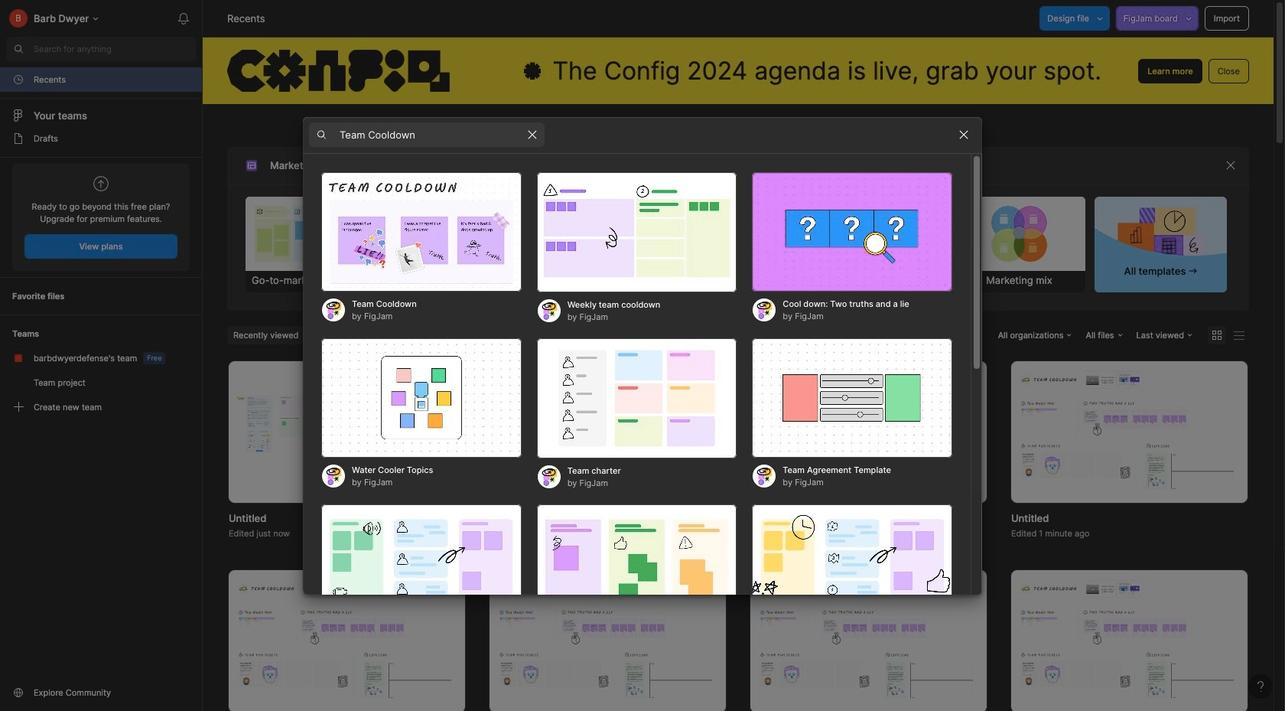 Task type: describe. For each thing, give the bounding box(es) containing it.
team charter image
[[537, 338, 737, 458]]

social media planner image
[[671, 197, 803, 271]]

weekly team cooldown image
[[537, 172, 737, 292]]

see all all templates image
[[1119, 206, 1205, 264]]

marketing funnel image
[[388, 197, 519, 271]]

water cooler topics image
[[321, 338, 522, 458]]

team agreement template image
[[753, 338, 953, 458]]

1 vertical spatial search 32 image
[[593, 153, 618, 178]]

go-to-market (gtm) strategy image
[[246, 197, 378, 271]]

team stand up image
[[537, 504, 737, 624]]

bell 32 image
[[171, 6, 196, 31]]

competitor analysis image
[[529, 197, 661, 271]]

0 vertical spatial search 32 image
[[6, 37, 31, 61]]

community 16 image
[[12, 687, 24, 699]]

team meeting agenda image
[[753, 504, 953, 624]]

Search for anything text field
[[34, 43, 196, 55]]



Task type: vqa. For each thing, say whether or not it's contained in the screenshot.
User Interview IMAGE
no



Task type: locate. For each thing, give the bounding box(es) containing it.
cool down: two truths and a lie image
[[753, 172, 953, 292]]

team cooldown image
[[321, 172, 522, 292]]

search 32 image up competitor analysis image
[[593, 153, 618, 178]]

thumbnail image
[[229, 361, 465, 503], [490, 361, 726, 503], [751, 361, 987, 503], [1012, 361, 1248, 503], [229, 571, 465, 711], [490, 571, 726, 711], [751, 571, 987, 711], [1012, 571, 1248, 711]]

1 horizontal spatial search 32 image
[[593, 153, 618, 178]]

dialog
[[303, 116, 983, 711]]

Search templates text field
[[340, 126, 521, 144]]

creative brief template image
[[804, 197, 953, 271]]

team weekly image
[[321, 504, 522, 624]]

marketing mix image
[[954, 197, 1086, 271]]

page 16 image
[[12, 132, 24, 145]]

search 32 image
[[6, 37, 31, 61], [593, 153, 618, 178]]

recent 16 image
[[12, 73, 24, 86]]

0 horizontal spatial search 32 image
[[6, 37, 31, 61]]

grid
[[204, 361, 1273, 711]]

search 32 image up 'recent 16' icon
[[6, 37, 31, 61]]



